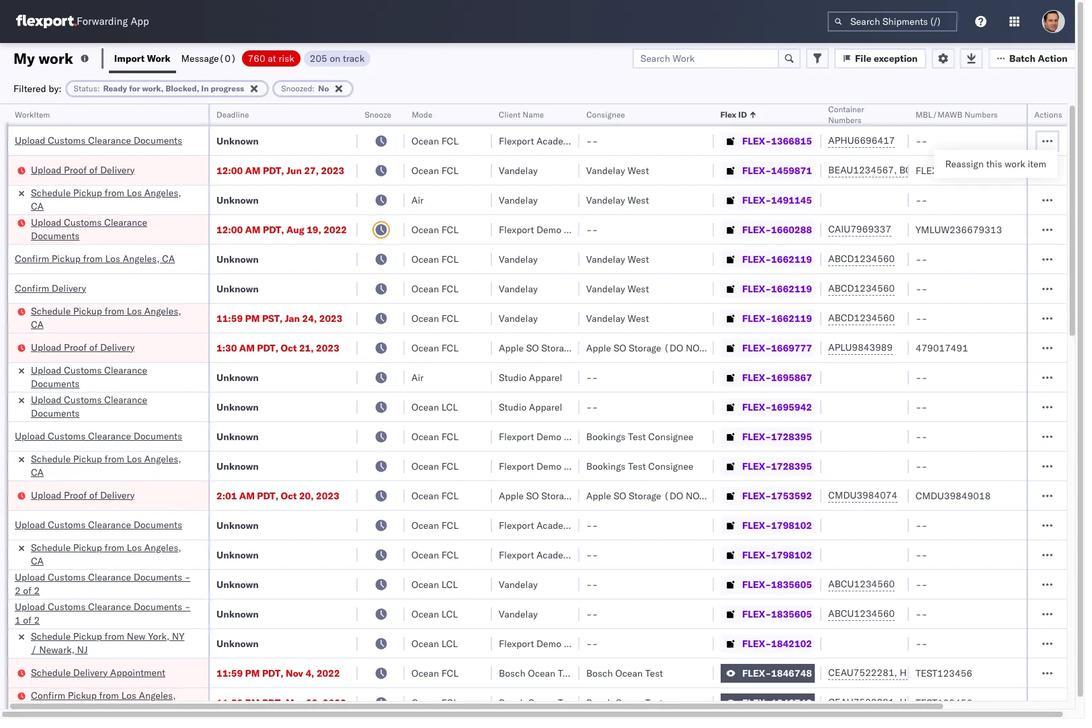 Task type: vqa. For each thing, say whether or not it's contained in the screenshot.


Task type: locate. For each thing, give the bounding box(es) containing it.
hlxu8034992 for 2022
[[971, 667, 1037, 679]]

12:00 for 12:00 am pdt, aug 19, 2022
[[217, 224, 243, 236]]

1 horizontal spatial numbers
[[965, 110, 998, 120]]

2 up /
[[34, 585, 40, 597]]

1
[[15, 614, 21, 626]]

customs inside upload customs clearance documents - 1 of 2
[[48, 601, 86, 613]]

1 vertical spatial 12:00
[[217, 224, 243, 236]]

3 ocean fcl from the top
[[412, 224, 459, 236]]

delivery for first upload proof of delivery button from the top of the page
[[100, 164, 135, 176]]

pdt,
[[263, 164, 284, 177], [263, 224, 284, 236], [257, 342, 278, 354], [257, 490, 278, 502], [262, 667, 283, 680], [262, 697, 283, 709]]

oct left 21,
[[281, 342, 297, 354]]

apparel for air
[[529, 372, 562, 384]]

0 vertical spatial flex-1662119
[[742, 253, 812, 265]]

studio apparel
[[499, 372, 562, 384], [499, 401, 562, 413]]

0 vertical spatial test123456
[[916, 667, 973, 680]]

client name button
[[492, 107, 566, 120]]

3 schedule pickup from los angeles, ca link from the top
[[31, 452, 191, 479]]

7 resize handle column header from the left
[[806, 104, 822, 720]]

2 vertical spatial flex-1662119
[[742, 312, 812, 324]]

clearance
[[88, 134, 131, 146], [104, 216, 147, 228], [104, 364, 147, 376], [104, 394, 147, 406], [88, 430, 131, 442], [88, 519, 131, 531], [88, 571, 131, 583], [88, 601, 131, 613]]

2 flex-1728395 from the top
[[742, 460, 812, 472]]

confirm pickup from los angeles, ca button up confirm delivery
[[15, 252, 175, 267]]

0 vertical spatial flexport academy
[[499, 135, 576, 147]]

hlxu8034992 for 2023
[[971, 697, 1037, 709]]

work
[[147, 52, 171, 64]]

1 12:00 from the top
[[217, 164, 243, 177]]

use)
[[620, 342, 644, 354], [707, 342, 731, 354], [620, 490, 644, 502], [707, 490, 731, 502]]

ceau7522281, hlxu6269489, hlxu8034992
[[829, 667, 1037, 679], [829, 697, 1037, 709]]

1 vertical spatial 1728395
[[771, 460, 812, 472]]

status
[[74, 83, 97, 93]]

0 vertical spatial hlxu6269489,
[[900, 667, 969, 679]]

file exception button
[[834, 48, 927, 68], [834, 48, 927, 68]]

0 horizontal spatial work
[[38, 49, 73, 68]]

1 vertical spatial flex-1798102
[[742, 549, 812, 561]]

new
[[127, 630, 146, 643]]

my work
[[13, 49, 73, 68]]

6 fcl from the top
[[442, 312, 459, 324]]

1 ceau7522281, from the top
[[829, 667, 898, 679]]

2 hlxu8034992 from the top
[[971, 697, 1037, 709]]

2 right '1'
[[34, 614, 40, 626]]

customs
[[48, 134, 86, 146], [64, 216, 102, 228], [64, 364, 102, 376], [64, 394, 102, 406], [48, 430, 86, 442], [48, 519, 86, 531], [48, 571, 86, 583], [48, 601, 86, 613]]

8 unknown from the top
[[217, 460, 259, 472]]

0 vertical spatial oct
[[281, 342, 297, 354]]

12 flex- from the top
[[742, 460, 771, 472]]

ceau7522281, hlxu6269489, hlxu8034992 for 11:59 pm pdt, nov 4, 2022
[[829, 667, 1037, 679]]

beau1234567,
[[829, 164, 897, 176]]

work up the by: at the left top
[[38, 49, 73, 68]]

0 vertical spatial 2022
[[324, 224, 347, 236]]

schedule pickup from new york, ny / newark, nj
[[31, 630, 185, 656]]

2023 right 20,
[[316, 490, 339, 502]]

5 resize handle column header from the left
[[564, 104, 580, 720]]

11:59 for 11:59 pm pdt, nov 4, 2022
[[217, 667, 243, 680]]

2 inside upload customs clearance documents - 1 of 2
[[34, 614, 40, 626]]

0 vertical spatial studio
[[499, 372, 527, 384]]

am for 2:01 am pdt, oct 20, 2023
[[239, 490, 255, 502]]

2 flex-1662119 from the top
[[742, 283, 812, 295]]

3 flex- from the top
[[742, 194, 771, 206]]

11:59
[[217, 312, 243, 324], [217, 667, 243, 680], [217, 697, 243, 709]]

am for 12:00 am pdt, jun 27, 2023
[[245, 164, 261, 177]]

work right this at right top
[[1005, 158, 1026, 170]]

2 ocean lcl from the top
[[412, 579, 458, 591]]

confirm for 'confirm pickup from los angeles, ca' button to the bottom
[[31, 690, 65, 702]]

flex-1753592
[[742, 490, 812, 502]]

10 fcl from the top
[[442, 490, 459, 502]]

2 vertical spatial pm
[[245, 697, 260, 709]]

ca inside "confirm pickup from los angeles, ca"
[[31, 703, 44, 715]]

2 pm from the top
[[245, 667, 260, 680]]

of for upload proof of delivery button for 1:30 am pdt, oct 21, 2023
[[89, 341, 98, 353]]

0 vertical spatial air
[[412, 194, 424, 206]]

0 vertical spatial flex-1728395
[[742, 431, 812, 443]]

10 unknown from the top
[[217, 549, 259, 561]]

14 flex- from the top
[[742, 520, 771, 532]]

flexport demo shipper
[[499, 638, 597, 650]]

am left 'aug'
[[245, 224, 261, 236]]

0 vertical spatial flexport demo consignee
[[499, 224, 609, 236]]

pdt, left mar on the bottom left
[[262, 697, 283, 709]]

pickup inside "confirm pickup from los angeles, ca"
[[68, 690, 97, 702]]

upload proof of delivery button for 1:30 am pdt, oct 21, 2023
[[31, 341, 135, 355]]

2 vertical spatial flexport demo consignee
[[499, 460, 609, 472]]

2 abcu1234560 from the top
[[829, 608, 895, 620]]

1 vertical spatial flex-1846748
[[742, 697, 812, 709]]

0 vertical spatial ceau7522281,
[[829, 667, 898, 679]]

abcd1234560
[[829, 253, 895, 265], [829, 282, 895, 295], [829, 312, 895, 324]]

air
[[412, 194, 424, 206], [412, 372, 424, 384]]

2022 right 4,
[[317, 667, 340, 680]]

1728395 up 1753592
[[771, 460, 812, 472]]

2 1798102 from the top
[[771, 549, 812, 561]]

1 vertical spatial confirm
[[15, 282, 49, 294]]

2 vertical spatial abcd1234560
[[829, 312, 895, 324]]

pm down 11:59 pm pdt, nov 4, 2022
[[245, 697, 260, 709]]

am for 1:30 am pdt, oct 21, 2023
[[239, 342, 255, 354]]

flex-1366815
[[742, 135, 812, 147]]

2 schedule pickup from los angeles, ca from the top
[[31, 305, 181, 331]]

progress
[[211, 83, 244, 93]]

pickup inside schedule pickup from new york, ny / newark, nj
[[73, 630, 102, 643]]

resize handle column header for mbl/mawb numbers
[[1061, 104, 1077, 720]]

workitem
[[15, 110, 50, 120]]

1 schedule pickup from los angeles, ca link from the top
[[31, 186, 191, 213]]

pm left pst,
[[245, 312, 260, 324]]

1 vertical spatial bookings
[[586, 460, 626, 472]]

resize handle column header
[[192, 104, 208, 720], [342, 104, 358, 720], [389, 104, 405, 720], [476, 104, 492, 720], [564, 104, 580, 720], [698, 104, 714, 720], [806, 104, 822, 720], [893, 104, 909, 720], [1051, 104, 1067, 720], [1061, 104, 1077, 720]]

0 vertical spatial studio apparel
[[499, 372, 562, 384]]

1 vertical spatial ceau7522281, hlxu6269489, hlxu8034992
[[829, 697, 1037, 709]]

11:59 up '11:59 pm pdt, mar 23, 2023'
[[217, 667, 243, 680]]

- inside upload customs clearance documents - 2 of 2
[[185, 571, 191, 583]]

jun
[[287, 164, 302, 177]]

-
[[586, 135, 592, 147], [592, 135, 598, 147], [916, 135, 922, 147], [922, 135, 928, 147], [916, 194, 922, 206], [922, 194, 928, 206], [586, 224, 592, 236], [592, 224, 598, 236], [916, 253, 922, 265], [922, 253, 928, 265], [916, 283, 922, 295], [922, 283, 928, 295], [916, 312, 922, 324], [922, 312, 928, 324], [586, 372, 592, 384], [592, 372, 598, 384], [916, 372, 922, 384], [922, 372, 928, 384], [586, 401, 592, 413], [592, 401, 598, 413], [916, 401, 922, 413], [922, 401, 928, 413], [916, 431, 922, 443], [922, 431, 928, 443], [916, 460, 922, 472], [922, 460, 928, 472], [586, 520, 592, 532], [592, 520, 598, 532], [916, 520, 922, 532], [922, 520, 928, 532], [586, 549, 592, 561], [592, 549, 598, 561], [916, 549, 922, 561], [922, 549, 928, 561], [185, 571, 191, 583], [586, 579, 592, 591], [592, 579, 598, 591], [916, 579, 922, 591], [922, 579, 928, 591], [185, 601, 191, 613], [586, 608, 592, 620], [592, 608, 598, 620], [916, 608, 922, 620], [922, 608, 928, 620], [586, 638, 592, 650], [592, 638, 598, 650], [916, 638, 922, 650], [922, 638, 928, 650]]

abcu1234560 for upload customs clearance documents - 1 of 2
[[829, 608, 895, 620]]

ca
[[31, 200, 44, 212], [162, 253, 175, 265], [31, 318, 44, 331], [31, 466, 44, 478], [31, 555, 44, 567], [31, 703, 44, 715]]

1 upload proof of delivery button from the top
[[31, 163, 135, 178]]

1459871
[[771, 164, 812, 177]]

at
[[268, 52, 276, 64]]

1 horizontal spatial :
[[312, 83, 315, 93]]

aplu9843989
[[829, 342, 893, 354]]

angeles, inside schedule pickup from los angeles, ca button
[[144, 305, 181, 317]]

2022
[[324, 224, 347, 236], [317, 667, 340, 680]]

4,
[[306, 667, 314, 680]]

1 vertical spatial confirm pickup from los angeles, ca button
[[31, 689, 191, 717]]

12:00 down deadline
[[217, 164, 243, 177]]

upload customs clearance documents - 2 of 2 button
[[15, 571, 194, 599]]

pickup
[[73, 187, 102, 199], [52, 253, 81, 265], [73, 305, 102, 317], [73, 453, 102, 465], [73, 542, 102, 554], [73, 630, 102, 643], [68, 690, 97, 702]]

0 vertical spatial pm
[[245, 312, 260, 324]]

11:59 down 11:59 pm pdt, nov 4, 2022
[[217, 697, 243, 709]]

0 vertical spatial upload proof of delivery link
[[31, 163, 135, 177]]

0 vertical spatial flex-1846748
[[742, 667, 812, 680]]

1 ocean fcl from the top
[[412, 135, 459, 147]]

2 1835605 from the top
[[771, 608, 812, 620]]

2 vertical spatial proof
[[64, 489, 87, 501]]

2023 right 24,
[[319, 312, 343, 324]]

reassign
[[946, 158, 984, 170]]

0 vertical spatial upload proof of delivery
[[31, 164, 135, 176]]

1 schedule from the top
[[31, 187, 71, 199]]

resize handle column header for workitem
[[192, 104, 208, 720]]

1 vertical spatial 1798102
[[771, 549, 812, 561]]

1 ocean lcl from the top
[[412, 401, 458, 413]]

11:59 up 1:30
[[217, 312, 243, 324]]

1 vertical spatial ceau7522281,
[[829, 697, 898, 709]]

upload inside upload customs clearance documents - 1 of 2
[[15, 601, 45, 613]]

upload proof of delivery link for 1:30
[[31, 341, 135, 354]]

8 flex- from the top
[[742, 342, 771, 354]]

2 1846748 from the top
[[771, 697, 812, 709]]

2 west from the top
[[628, 194, 649, 206]]

resize handle column header for client name
[[564, 104, 580, 720]]

oct for 21,
[[281, 342, 297, 354]]

1 test123456 from the top
[[916, 667, 973, 680]]

20 flex- from the top
[[742, 697, 771, 709]]

2 vertical spatial 1662119
[[771, 312, 812, 324]]

confirm inside "confirm delivery" link
[[15, 282, 49, 294]]

1 vertical spatial flexport academy
[[499, 520, 576, 532]]

2 proof from the top
[[64, 341, 87, 353]]

flex-1798102
[[742, 520, 812, 532], [742, 549, 812, 561]]

7 unknown from the top
[[217, 431, 259, 443]]

2 vertical spatial 11:59
[[217, 697, 243, 709]]

0 vertical spatial abcu1234560
[[829, 578, 895, 590]]

confirm pickup from los angeles, ca inside confirm pickup from los angeles, ca link
[[31, 690, 176, 715]]

1 vertical spatial 1662119
[[771, 283, 812, 295]]

bookings test consignee
[[586, 431, 694, 443], [586, 460, 694, 472]]

pm for jan
[[245, 312, 260, 324]]

0 horizontal spatial numbers
[[829, 115, 862, 125]]

2 vertical spatial confirm
[[31, 690, 65, 702]]

numbers right mbl/mawb
[[965, 110, 998, 120]]

2 studio apparel from the top
[[499, 401, 562, 413]]

: left no
[[312, 83, 315, 93]]

1 1728395 from the top
[[771, 431, 812, 443]]

1 vertical spatial academy
[[537, 520, 576, 532]]

flex-1660288 button
[[721, 220, 815, 239], [721, 220, 815, 239]]

clearance inside upload customs clearance documents - 1 of 2
[[88, 601, 131, 613]]

flex-1695867
[[742, 372, 812, 384]]

0 vertical spatial bookings test consignee
[[586, 431, 694, 443]]

bosch
[[499, 667, 526, 680], [586, 667, 613, 680], [499, 697, 526, 709], [586, 697, 613, 709]]

16 flex- from the top
[[742, 579, 771, 591]]

0 vertical spatial confirm pickup from los angeles, ca
[[15, 253, 175, 265]]

1 vertical spatial air
[[412, 372, 424, 384]]

0 vertical spatial apparel
[[529, 372, 562, 384]]

1 proof from the top
[[64, 164, 87, 176]]

1 upload proof of delivery link from the top
[[31, 163, 135, 177]]

mar
[[286, 697, 304, 709]]

: for snoozed
[[312, 83, 315, 93]]

2 upload proof of delivery button from the top
[[31, 341, 135, 355]]

2023
[[321, 164, 345, 177], [319, 312, 343, 324], [316, 342, 339, 354], [316, 490, 339, 502], [323, 697, 346, 709]]

test123456
[[916, 667, 973, 680], [916, 697, 973, 709]]

0 horizontal spatial :
[[97, 83, 100, 93]]

1 vertical spatial upload proof of delivery
[[31, 341, 135, 353]]

upload proof of delivery button for 2:01 am pdt, oct 20, 2023
[[31, 489, 135, 503]]

1 vertical spatial upload proof of delivery link
[[31, 341, 135, 354]]

import work
[[114, 52, 171, 64]]

: left ready
[[97, 83, 100, 93]]

1 vertical spatial test123456
[[916, 697, 973, 709]]

flex-1846748 for 2022
[[742, 667, 812, 680]]

1728395
[[771, 431, 812, 443], [771, 460, 812, 472]]

confirm pickup from los angeles, ca up confirm delivery
[[15, 253, 175, 265]]

2 vertical spatial flexport academy
[[499, 549, 576, 561]]

of for first upload proof of delivery button from the top of the page
[[89, 164, 98, 176]]

0 vertical spatial upload proof of delivery button
[[31, 163, 135, 178]]

of for 2:01 am pdt, oct 20, 2023's upload proof of delivery button
[[89, 489, 98, 501]]

fcl
[[442, 135, 459, 147], [442, 164, 459, 177], [442, 224, 459, 236], [442, 253, 459, 265], [442, 283, 459, 295], [442, 312, 459, 324], [442, 342, 459, 354], [442, 431, 459, 443], [442, 460, 459, 472], [442, 490, 459, 502], [442, 520, 459, 532], [442, 549, 459, 561], [442, 667, 459, 680], [442, 697, 459, 709]]

air for vandelay
[[412, 194, 424, 206]]

3 schedule pickup from los angeles, ca from the top
[[31, 453, 181, 478]]

1 vertical spatial studio
[[499, 401, 527, 413]]

bosch ocean test
[[499, 667, 576, 680], [586, 667, 663, 680], [499, 697, 576, 709], [586, 697, 663, 709]]

consignee button
[[580, 107, 701, 120]]

0 vertical spatial confirm
[[15, 253, 49, 265]]

2 vandelay west from the top
[[586, 194, 649, 206]]

vandelay
[[499, 164, 538, 177], [586, 164, 625, 177], [499, 194, 538, 206], [586, 194, 625, 206], [499, 253, 538, 265], [586, 253, 625, 265], [499, 283, 538, 295], [586, 283, 625, 295], [499, 312, 538, 324], [586, 312, 625, 324], [499, 579, 538, 591], [499, 608, 538, 620]]

of inside upload customs clearance documents - 1 of 2
[[23, 614, 32, 626]]

ceau7522281, hlxu6269489, hlxu8034992 for 11:59 pm pdt, mar 23, 2023
[[829, 697, 1037, 709]]

pdt, for 20,
[[257, 490, 278, 502]]

2 vertical spatial upload proof of delivery
[[31, 489, 135, 501]]

1 flex-1798102 from the top
[[742, 520, 812, 532]]

1 1798102 from the top
[[771, 520, 812, 532]]

resize handle column header for container numbers
[[893, 104, 909, 720]]

upload proof of delivery link
[[31, 163, 135, 177], [31, 341, 135, 354], [31, 489, 135, 502]]

0 vertical spatial 11:59
[[217, 312, 243, 324]]

confirm pickup from los angeles, ca for confirm pickup from los angeles, ca link to the top
[[15, 253, 175, 265]]

apparel
[[529, 372, 562, 384], [529, 401, 562, 413]]

nj
[[77, 644, 88, 656]]

3 upload proof of delivery link from the top
[[31, 489, 135, 502]]

consignee inside button
[[586, 110, 625, 120]]

2 hlxu6269489, from the top
[[900, 697, 969, 709]]

mode button
[[405, 107, 479, 120]]

flex-1728395 up flex-1753592
[[742, 460, 812, 472]]

1 vertical spatial bookings test consignee
[[586, 460, 694, 472]]

beau1234567, bozo1234565, tcnu1234565
[[829, 164, 1037, 176]]

0 vertical spatial 1662119
[[771, 253, 812, 265]]

3 11:59 from the top
[[217, 697, 243, 709]]

2 ocean fcl from the top
[[412, 164, 459, 177]]

1366815
[[771, 135, 812, 147]]

flex-1753592 button
[[721, 487, 815, 505], [721, 487, 815, 505]]

12:00 for 12:00 am pdt, jun 27, 2023
[[217, 164, 243, 177]]

1 vertical spatial 1846748
[[771, 697, 812, 709]]

1 vertical spatial upload proof of delivery button
[[31, 341, 135, 355]]

numbers inside container numbers
[[829, 115, 862, 125]]

1 vertical spatial oct
[[281, 490, 297, 502]]

0 vertical spatial 12:00
[[217, 164, 243, 177]]

1 vertical spatial confirm pickup from los angeles, ca
[[31, 690, 176, 715]]

0 vertical spatial academy
[[537, 135, 576, 147]]

1 vertical spatial flex-1835605
[[742, 608, 812, 620]]

2023 right 27,
[[321, 164, 345, 177]]

1 vertical spatial pm
[[245, 667, 260, 680]]

ceau7522281, for 11:59 pm pdt, nov 4, 2022
[[829, 667, 898, 679]]

am left jun
[[245, 164, 261, 177]]

upload customs clearance documents
[[15, 134, 182, 146], [31, 216, 147, 242], [31, 364, 147, 390], [31, 394, 147, 419], [15, 430, 182, 442], [15, 519, 182, 531]]

delivery inside "confirm delivery" link
[[52, 282, 86, 294]]

18 flex- from the top
[[742, 638, 771, 650]]

1 vertical spatial 11:59
[[217, 667, 243, 680]]

3 upload proof of delivery from the top
[[31, 489, 135, 501]]

11:59 pm pst, jan 24, 2023
[[217, 312, 343, 324]]

1 flex-1835605 from the top
[[742, 579, 812, 591]]

3 ocean lcl from the top
[[412, 608, 458, 620]]

batch action
[[1010, 52, 1068, 64]]

ceau7522281, for 11:59 pm pdt, mar 23, 2023
[[829, 697, 898, 709]]

1 flexport from the top
[[499, 135, 534, 147]]

0 vertical spatial ceau7522281, hlxu6269489, hlxu8034992
[[829, 667, 1037, 679]]

schedule inside schedule pickup from new york, ny / newark, nj
[[31, 630, 71, 643]]

1 vertical spatial proof
[[64, 341, 87, 353]]

pdt, for 23,
[[262, 697, 283, 709]]

6 flex- from the top
[[742, 283, 771, 295]]

am right 2:01
[[239, 490, 255, 502]]

pdt, left 20,
[[257, 490, 278, 502]]

tcnu1234565
[[971, 164, 1037, 176]]

0 vertical spatial 1728395
[[771, 431, 812, 443]]

0 vertical spatial abcd1234560
[[829, 253, 895, 265]]

1728395 down the 1695942
[[771, 431, 812, 443]]

los
[[127, 187, 142, 199], [105, 253, 120, 265], [127, 305, 142, 317], [127, 453, 142, 465], [127, 542, 142, 554], [121, 690, 136, 702]]

delivery for upload proof of delivery button for 1:30 am pdt, oct 21, 2023
[[100, 341, 135, 353]]

nov
[[286, 667, 303, 680]]

import work button
[[109, 43, 176, 73]]

1 resize handle column header from the left
[[192, 104, 208, 720]]

0 vertical spatial 1798102
[[771, 520, 812, 532]]

pm up '11:59 pm pdt, mar 23, 2023'
[[245, 667, 260, 680]]

apple
[[499, 342, 524, 354], [586, 342, 611, 354], [499, 490, 524, 502], [586, 490, 611, 502]]

1 vertical spatial studio apparel
[[499, 401, 562, 413]]

flex-1728395 button
[[721, 427, 815, 446], [721, 427, 815, 446], [721, 457, 815, 476], [721, 457, 815, 476]]

1 1846748 from the top
[[771, 667, 812, 680]]

cmdu39849018
[[916, 490, 991, 502]]

confirm pickup from los angeles, ca button down schedule delivery appointment button
[[31, 689, 191, 717]]

1 vertical spatial 1835605
[[771, 608, 812, 620]]

bozo1234565,
[[900, 164, 968, 176]]

confirm pickup from los angeles, ca link up confirm delivery
[[15, 252, 175, 265]]

test123456 for 2023
[[916, 697, 973, 709]]

2 vertical spatial upload proof of delivery link
[[31, 489, 135, 502]]

flex-1835605 for upload customs clearance documents - 2 of 2
[[742, 579, 812, 591]]

confirm pickup from los angeles, ca link
[[15, 252, 175, 265], [31, 689, 191, 716]]

york,
[[148, 630, 170, 643]]

2 fcl from the top
[[442, 164, 459, 177]]

2 flex- from the top
[[742, 164, 771, 177]]

upload
[[15, 134, 45, 146], [31, 164, 62, 176], [31, 216, 62, 228], [31, 341, 62, 353], [31, 364, 62, 376], [31, 394, 62, 406], [15, 430, 45, 442], [31, 489, 62, 501], [15, 519, 45, 531], [15, 571, 45, 583], [15, 601, 45, 613]]

1 vertical spatial flex-1728395
[[742, 460, 812, 472]]

4 ocean fcl from the top
[[412, 253, 459, 265]]

flexport academy
[[499, 135, 576, 147], [499, 520, 576, 532], [499, 549, 576, 561]]

2 vertical spatial upload proof of delivery button
[[31, 489, 135, 503]]

11:59 pm pdt, nov 4, 2022
[[217, 667, 340, 680]]

1 hlxu8034992 from the top
[[971, 667, 1037, 679]]

11 unknown from the top
[[217, 579, 259, 591]]

2022 right 19,
[[324, 224, 347, 236]]

confirm for confirm delivery "button"
[[15, 282, 49, 294]]

4 schedule from the top
[[31, 542, 71, 554]]

mbl/mawb numbers button
[[909, 107, 1064, 120]]

0 vertical spatial 1835605
[[771, 579, 812, 591]]

1 vertical spatial apparel
[[529, 401, 562, 413]]

9 resize handle column header from the left
[[1051, 104, 1067, 720]]

confirm pickup from los angeles, ca down schedule delivery appointment button
[[31, 690, 176, 715]]

1 vertical spatial 2022
[[317, 667, 340, 680]]

0 vertical spatial proof
[[64, 164, 87, 176]]

760
[[248, 52, 265, 64]]

0 vertical spatial flex-1798102
[[742, 520, 812, 532]]

pdt, left nov
[[262, 667, 283, 680]]

flex-1835605
[[742, 579, 812, 591], [742, 608, 812, 620]]

flex-1662119
[[742, 253, 812, 265], [742, 283, 812, 295], [742, 312, 812, 324]]

1 pm from the top
[[245, 312, 260, 324]]

1 vertical spatial work
[[1005, 158, 1026, 170]]

2 ceau7522281, from the top
[[829, 697, 898, 709]]

flex-1798102 button
[[721, 516, 815, 535], [721, 516, 815, 535], [721, 546, 815, 565], [721, 546, 815, 565]]

am right 1:30
[[239, 342, 255, 354]]

pdt, down pst,
[[257, 342, 278, 354]]

in
[[201, 83, 209, 93]]

pdt, for 21,
[[257, 342, 278, 354]]

2 apparel from the top
[[529, 401, 562, 413]]

oct left 20,
[[281, 490, 297, 502]]

air for studio apparel
[[412, 372, 424, 384]]

5 vandelay west from the top
[[586, 312, 649, 324]]

action
[[1038, 52, 1068, 64]]

0 vertical spatial flex-1835605
[[742, 579, 812, 591]]

ocean lcl
[[412, 401, 458, 413], [412, 579, 458, 591], [412, 608, 458, 620], [412, 638, 458, 650]]

schedule for vandelay
[[31, 187, 71, 199]]

schedule pickup from los angeles, ca
[[31, 187, 181, 212], [31, 305, 181, 331], [31, 453, 181, 478], [31, 542, 181, 567]]

1 vertical spatial abcd1234560
[[829, 282, 895, 295]]

upload proof of delivery link for 2:01
[[31, 489, 135, 502]]

2 bookings test consignee from the top
[[586, 460, 694, 472]]

abcu1234560 for upload customs clearance documents - 2 of 2
[[829, 578, 895, 590]]

2 12:00 from the top
[[217, 224, 243, 236]]

1846748 for 2023
[[771, 697, 812, 709]]

2023 right 23,
[[323, 697, 346, 709]]

2 test123456 from the top
[[916, 697, 973, 709]]

1 vertical spatial hlxu8034992
[[971, 697, 1037, 709]]

pdt, left 'aug'
[[263, 224, 284, 236]]

0 vertical spatial hlxu8034992
[[971, 667, 1037, 679]]

flex-1728395 down flex-1695942 at the bottom of page
[[742, 431, 812, 443]]

1 vertical spatial hlxu6269489,
[[900, 697, 969, 709]]

10 resize handle column header from the left
[[1061, 104, 1077, 720]]

4 resize handle column header from the left
[[476, 104, 492, 720]]

11 fcl from the top
[[442, 520, 459, 532]]

2 vertical spatial academy
[[537, 549, 576, 561]]

1 vertical spatial abcu1234560
[[829, 608, 895, 620]]

1 vertical spatial flex-1662119
[[742, 283, 812, 295]]

this
[[987, 158, 1003, 170]]

confirm inside "confirm pickup from los angeles, ca"
[[31, 690, 65, 702]]

cmdu3984074
[[829, 490, 898, 502]]

confirm pickup from los angeles, ca link down schedule delivery appointment button
[[31, 689, 191, 716]]

23,
[[306, 697, 321, 709]]

numbers down container
[[829, 115, 862, 125]]

unknown
[[217, 135, 259, 147], [217, 194, 259, 206], [217, 253, 259, 265], [217, 283, 259, 295], [217, 372, 259, 384], [217, 401, 259, 413], [217, 431, 259, 443], [217, 460, 259, 472], [217, 520, 259, 532], [217, 549, 259, 561], [217, 579, 259, 591], [217, 608, 259, 620], [217, 638, 259, 650]]

2 1662119 from the top
[[771, 283, 812, 295]]

0 vertical spatial 1846748
[[771, 667, 812, 680]]

2 upload proof of delivery link from the top
[[31, 341, 135, 354]]

pdt, left jun
[[263, 164, 284, 177]]

2023 right 21,
[[316, 342, 339, 354]]

numbers
[[965, 110, 998, 120], [829, 115, 862, 125]]

1 vertical spatial flexport demo consignee
[[499, 431, 609, 443]]

2:01
[[217, 490, 237, 502]]

1 : from the left
[[97, 83, 100, 93]]

1 studio apparel from the top
[[499, 372, 562, 384]]

12:00 left 'aug'
[[217, 224, 243, 236]]

3 schedule from the top
[[31, 453, 71, 465]]

0 vertical spatial bookings
[[586, 431, 626, 443]]



Task type: describe. For each thing, give the bounding box(es) containing it.
1669777
[[771, 342, 812, 354]]

11 flex- from the top
[[742, 431, 771, 443]]

app
[[131, 15, 149, 28]]

flex-1835605 for upload customs clearance documents - 1 of 2
[[742, 608, 812, 620]]

2 for upload customs clearance documents - 1 of 2
[[34, 614, 40, 626]]

- inside upload customs clearance documents - 1 of 2
[[185, 601, 191, 613]]

resize handle column header for deadline
[[342, 104, 358, 720]]

11:59 for 11:59 pm pst, jan 24, 2023
[[217, 312, 243, 324]]

flex-1846748 for 2023
[[742, 697, 812, 709]]

6 schedule from the top
[[31, 667, 71, 679]]

flex1459871
[[916, 164, 979, 177]]

9 ocean fcl from the top
[[412, 460, 459, 472]]

pm for mar
[[245, 697, 260, 709]]

2 demo from the top
[[537, 431, 562, 443]]

5 flexport from the top
[[499, 520, 534, 532]]

205 on track
[[310, 52, 365, 64]]

upload proof of delivery for 2:01 am pdt, oct 20, 2023
[[31, 489, 135, 501]]

1 bookings from the top
[[586, 431, 626, 443]]

2 flexport academy from the top
[[499, 520, 576, 532]]

8 fcl from the top
[[442, 431, 459, 443]]

12:00 am pdt, aug 19, 2022
[[217, 224, 347, 236]]

20,
[[299, 490, 314, 502]]

2023 for 11:59 pm pdt, mar 23, 2023
[[323, 697, 346, 709]]

1695942
[[771, 401, 812, 413]]

1 flexport academy from the top
[[499, 135, 576, 147]]

forwarding app link
[[16, 15, 149, 28]]

1 vandelay west from the top
[[586, 164, 649, 177]]

item
[[1028, 158, 1047, 170]]

Search Shipments (/) text field
[[828, 11, 958, 32]]

schedule for flexport academy
[[31, 542, 71, 554]]

shipper
[[564, 638, 597, 650]]

los inside schedule pickup from los angeles, ca button
[[127, 305, 142, 317]]

1 flexport demo consignee from the top
[[499, 224, 609, 236]]

upload inside upload customs clearance documents - 2 of 2
[[15, 571, 45, 583]]

exception
[[874, 52, 918, 64]]

3 flex-1662119 from the top
[[742, 312, 812, 324]]

1842102
[[771, 638, 812, 650]]

container
[[829, 104, 865, 114]]

3 vandelay west from the top
[[586, 253, 649, 265]]

12 fcl from the top
[[442, 549, 459, 561]]

0 vertical spatial work
[[38, 49, 73, 68]]

17 flex- from the top
[[742, 608, 771, 620]]

appointment
[[110, 667, 165, 679]]

24,
[[302, 312, 317, 324]]

schedule pickup from los angeles, ca for flexport academy
[[31, 542, 181, 567]]

2022 for 11:59 pm pdt, nov 4, 2022
[[317, 667, 340, 680]]

delivery for 2:01 am pdt, oct 20, 2023's upload proof of delivery button
[[100, 489, 135, 501]]

1 flex-1662119 from the top
[[742, 253, 812, 265]]

1:30 am pdt, oct 21, 2023
[[217, 342, 339, 354]]

2023 for 2:01 am pdt, oct 20, 2023
[[316, 490, 339, 502]]

2023 for 12:00 am pdt, jun 27, 2023
[[321, 164, 345, 177]]

3 flexport academy from the top
[[499, 549, 576, 561]]

documents inside upload customs clearance documents - 1 of 2
[[134, 601, 182, 613]]

from inside "confirm pickup from los angeles, ca"
[[99, 690, 119, 702]]

schedule pickup from los angeles, ca for vandelay
[[31, 187, 181, 212]]

studio apparel for air
[[499, 372, 562, 384]]

3 1662119 from the top
[[771, 312, 812, 324]]

upload customs clearance documents - 2 of 2
[[15, 571, 191, 597]]

delivery inside schedule delivery appointment link
[[73, 667, 108, 679]]

flex-1660288
[[742, 224, 812, 236]]

schedule delivery appointment
[[31, 667, 165, 679]]

customs inside upload customs clearance documents - 2 of 2
[[48, 571, 86, 583]]

/
[[31, 644, 37, 656]]

5 ocean fcl from the top
[[412, 283, 459, 295]]

205
[[310, 52, 327, 64]]

snoozed : no
[[281, 83, 329, 93]]

2 schedule pickup from los angeles, ca link from the top
[[31, 304, 191, 331]]

14 fcl from the top
[[442, 697, 459, 709]]

from inside schedule pickup from new york, ny / newark, nj
[[105, 630, 124, 643]]

my
[[13, 49, 35, 68]]

4 flexport from the top
[[499, 460, 534, 472]]

flexport. image
[[16, 15, 77, 28]]

3 flexport demo consignee from the top
[[499, 460, 609, 472]]

: for status
[[97, 83, 100, 93]]

1 upload proof of delivery from the top
[[31, 164, 135, 176]]

aug
[[287, 224, 304, 236]]

schedule pickup from los angeles, ca link for vandelay
[[31, 186, 191, 213]]

pdt, for 19,
[[263, 224, 284, 236]]

2023 for 11:59 pm pst, jan 24, 2023
[[319, 312, 343, 324]]

3 abcd1234560 from the top
[[829, 312, 895, 324]]

file
[[855, 52, 872, 64]]

schedule pickup from los angeles, ca for flexport demo consignee
[[31, 453, 181, 478]]

4 demo from the top
[[537, 638, 562, 650]]

resize handle column header for flex id
[[806, 104, 822, 720]]

upload customs clearance documents - 1 of 2 link
[[15, 600, 194, 627]]

1 academy from the top
[[537, 135, 576, 147]]

3 lcl from the top
[[442, 608, 458, 620]]

1 1662119 from the top
[[771, 253, 812, 265]]

oct for 20,
[[281, 490, 297, 502]]

apparel for ocean lcl
[[529, 401, 562, 413]]

reassign this work item
[[946, 158, 1047, 170]]

1 vertical spatial confirm pickup from los angeles, ca link
[[31, 689, 191, 716]]

3 flexport from the top
[[499, 431, 534, 443]]

on
[[330, 52, 341, 64]]

3 demo from the top
[[537, 460, 562, 472]]

snoozed
[[281, 83, 312, 93]]

mbl/mawb
[[916, 110, 963, 120]]

confirm delivery
[[15, 282, 86, 294]]

message
[[181, 52, 219, 64]]

for
[[129, 83, 140, 93]]

13 unknown from the top
[[217, 638, 259, 650]]

1695867
[[771, 372, 812, 384]]

jan
[[285, 312, 300, 324]]

filtered
[[13, 82, 46, 94]]

479017491
[[916, 342, 968, 354]]

hlxu6269489, for 2023
[[900, 697, 969, 709]]

deadline
[[217, 110, 249, 120]]

8 ocean fcl from the top
[[412, 431, 459, 443]]

1 unknown from the top
[[217, 135, 259, 147]]

1660288
[[771, 224, 812, 236]]

flex-1695942
[[742, 401, 812, 413]]

resize handle column header for mode
[[476, 104, 492, 720]]

3 resize handle column header from the left
[[389, 104, 405, 720]]

upload customs clearance documents - 2 of 2 link
[[15, 571, 194, 598]]

2 flexport demo consignee from the top
[[499, 431, 609, 443]]

pdt, for 4,
[[262, 667, 283, 680]]

pst,
[[262, 312, 283, 324]]

2 schedule from the top
[[31, 305, 71, 317]]

11:59 for 11:59 pm pdt, mar 23, 2023
[[217, 697, 243, 709]]

of inside upload customs clearance documents - 2 of 2
[[23, 585, 32, 597]]

upload customs clearance documents - 1 of 2 button
[[15, 600, 194, 628]]

client
[[499, 110, 521, 120]]

4 lcl from the top
[[442, 638, 458, 650]]

pm for nov
[[245, 667, 260, 680]]

7 flexport from the top
[[499, 638, 534, 650]]

2 bookings from the top
[[586, 460, 626, 472]]

studio for air
[[499, 372, 527, 384]]

ready
[[103, 83, 127, 93]]

2 flexport from the top
[[499, 224, 534, 236]]

mbl/mawb numbers
[[916, 110, 998, 120]]

schedule pickup from los angeles, ca inside button
[[31, 305, 181, 331]]

schedule for flexport demo consignee
[[31, 453, 71, 465]]

1 lcl from the top
[[442, 401, 458, 413]]

pdt, for 27,
[[263, 164, 284, 177]]

numbers for mbl/mawb numbers
[[965, 110, 998, 120]]

test123456 for 2022
[[916, 667, 973, 680]]

0 vertical spatial confirm pickup from los angeles, ca link
[[15, 252, 175, 265]]

6 flexport from the top
[[499, 549, 534, 561]]

9 fcl from the top
[[442, 460, 459, 472]]

upload proof of delivery for 1:30 am pdt, oct 21, 2023
[[31, 341, 135, 353]]

2 for upload customs clearance documents - 2 of 2
[[34, 585, 40, 597]]

2022 for 12:00 am pdt, aug 19, 2022
[[324, 224, 347, 236]]

1 bookings test consignee from the top
[[586, 431, 694, 443]]

15 flex- from the top
[[742, 549, 771, 561]]

studio apparel for ocean lcl
[[499, 401, 562, 413]]

by:
[[49, 82, 62, 94]]

status : ready for work, blocked, in progress
[[74, 83, 244, 93]]

2 1728395 from the top
[[771, 460, 812, 472]]

schedule pickup from los angeles, ca button
[[31, 304, 191, 333]]

12:00 am pdt, jun 27, 2023
[[217, 164, 345, 177]]

flex-1842102
[[742, 638, 812, 650]]

1 demo from the top
[[537, 224, 562, 236]]

(0)
[[219, 52, 236, 64]]

1 flex-1728395 from the top
[[742, 431, 812, 443]]

clearance inside upload customs clearance documents - 2 of 2
[[88, 571, 131, 583]]

batch action button
[[989, 48, 1077, 68]]

schedule for flexport demo shipper
[[31, 630, 71, 643]]

2 up '1'
[[15, 585, 21, 597]]

schedule pickup from los angeles, ca link for flexport demo consignee
[[31, 452, 191, 479]]

7 ocean fcl from the top
[[412, 342, 459, 354]]

4 vandelay west from the top
[[586, 283, 649, 295]]

13 flex- from the top
[[742, 490, 771, 502]]

3 fcl from the top
[[442, 224, 459, 236]]

13 ocean fcl from the top
[[412, 667, 459, 680]]

am for 12:00 am pdt, aug 19, 2022
[[245, 224, 261, 236]]

proof for 1:30
[[64, 341, 87, 353]]

import
[[114, 52, 145, 64]]

angeles, inside "confirm pickup from los angeles, ca"
[[139, 690, 176, 702]]

2 flex-1798102 from the top
[[742, 549, 812, 561]]

4 unknown from the top
[[217, 283, 259, 295]]

12 ocean fcl from the top
[[412, 549, 459, 561]]

3 unknown from the top
[[217, 253, 259, 265]]

client name
[[499, 110, 544, 120]]

id
[[739, 110, 747, 120]]

schedule pickup from los angeles, ca link for flexport academy
[[31, 541, 191, 568]]

4 ocean lcl from the top
[[412, 638, 458, 650]]

2023 for 1:30 am pdt, oct 21, 2023
[[316, 342, 339, 354]]

4 west from the top
[[628, 283, 649, 295]]

1 flex- from the top
[[742, 135, 771, 147]]

4 fcl from the top
[[442, 253, 459, 265]]

1835605 for upload customs clearance documents - 2 of 2
[[771, 579, 812, 591]]

7 fcl from the top
[[442, 342, 459, 354]]

snooze
[[364, 110, 391, 120]]

work,
[[142, 83, 164, 93]]

1846748 for 2022
[[771, 667, 812, 680]]

filtered by:
[[13, 82, 62, 94]]

proof for 2:01
[[64, 489, 87, 501]]

actions
[[1035, 110, 1063, 120]]

1835605 for upload customs clearance documents - 1 of 2
[[771, 608, 812, 620]]

2 lcl from the top
[[442, 579, 458, 591]]

no
[[318, 83, 329, 93]]

track
[[343, 52, 365, 64]]

studio for ocean lcl
[[499, 401, 527, 413]]

resize handle column header for consignee
[[698, 104, 714, 720]]

confirm for top 'confirm pickup from los angeles, ca' button
[[15, 253, 49, 265]]

flex id button
[[714, 107, 808, 120]]

4 flex- from the top
[[742, 224, 771, 236]]

schedule pickup from new york, ny / newark, nj link
[[31, 630, 191, 657]]

batch
[[1010, 52, 1036, 64]]

name
[[523, 110, 544, 120]]

Search Work text field
[[633, 48, 779, 68]]

12 unknown from the top
[[217, 608, 259, 620]]

3 academy from the top
[[537, 549, 576, 561]]

newark,
[[39, 644, 75, 656]]

0 vertical spatial confirm pickup from los angeles, ca button
[[15, 252, 175, 267]]

confirm pickup from los angeles, ca for the bottommost confirm pickup from los angeles, ca link
[[31, 690, 176, 715]]

aphu6696417
[[829, 135, 895, 147]]

schedule delivery appointment link
[[31, 666, 165, 680]]

9 unknown from the top
[[217, 520, 259, 532]]

14 ocean fcl from the top
[[412, 697, 459, 709]]

19 flex- from the top
[[742, 667, 771, 680]]

5 west from the top
[[628, 312, 649, 324]]

documents inside upload customs clearance documents - 2 of 2
[[134, 571, 182, 583]]

1 horizontal spatial work
[[1005, 158, 1026, 170]]

1753592
[[771, 490, 812, 502]]

1 abcd1234560 from the top
[[829, 253, 895, 265]]

hlxu6269489, for 2022
[[900, 667, 969, 679]]

forwarding app
[[77, 15, 149, 28]]

21,
[[299, 342, 314, 354]]

deadline button
[[210, 107, 344, 120]]

flex id
[[721, 110, 747, 120]]

message (0)
[[181, 52, 236, 64]]

6 unknown from the top
[[217, 401, 259, 413]]

numbers for container numbers
[[829, 115, 862, 125]]



